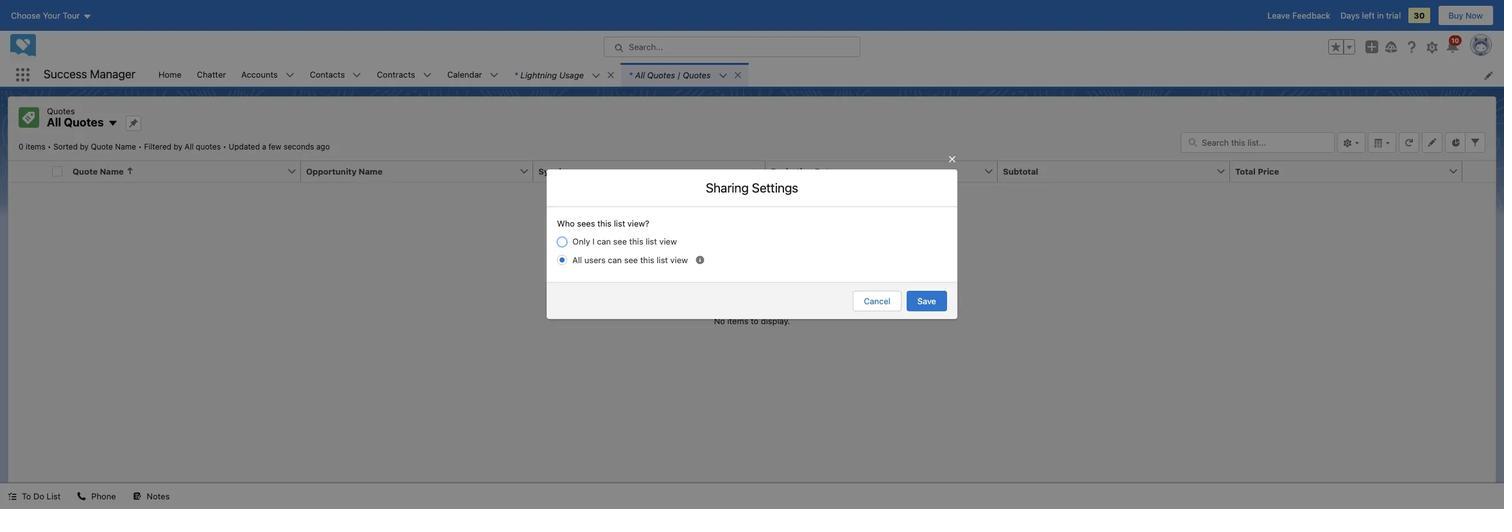 Task type: locate. For each thing, give the bounding box(es) containing it.
all
[[636, 70, 645, 80], [47, 116, 61, 129], [185, 142, 194, 151], [573, 255, 582, 265]]

can for i
[[597, 236, 611, 247]]

search...
[[629, 42, 664, 52]]

action element
[[1463, 161, 1497, 182]]

list item
[[507, 63, 621, 87], [621, 63, 748, 87]]

chatter
[[197, 69, 226, 79]]

contacts list item
[[302, 63, 369, 87]]

0 vertical spatial list
[[614, 218, 626, 229]]

only
[[573, 236, 590, 247]]

no
[[714, 316, 725, 326]]

text default image inside "phone" "button"
[[77, 492, 86, 501]]

usage
[[560, 70, 584, 80]]

settings
[[752, 180, 799, 195]]

buy now button
[[1438, 5, 1495, 26]]

* for * lightning usage
[[514, 70, 518, 80]]

0 vertical spatial this
[[598, 218, 612, 229]]

0 vertical spatial text default image
[[607, 70, 616, 79]]

all left the 'users' at the bottom left of the page
[[573, 255, 582, 265]]

1 • from the left
[[48, 142, 51, 151]]

name inside opportunity name button
[[359, 166, 383, 176]]

1 horizontal spatial •
[[138, 142, 142, 151]]

1 horizontal spatial items
[[728, 316, 749, 326]]

to do list button
[[0, 483, 68, 509]]

list view controls image
[[1338, 132, 1366, 152]]

calendar
[[447, 69, 482, 79]]

1 horizontal spatial by
[[174, 142, 182, 151]]

2 list item from the left
[[621, 63, 748, 87]]

to do list
[[22, 491, 61, 501]]

• left sorted
[[48, 142, 51, 151]]

0
[[19, 142, 23, 151]]

text default image
[[607, 70, 616, 79], [696, 256, 705, 265], [133, 492, 142, 501]]

search... button
[[604, 37, 861, 57]]

view
[[660, 236, 677, 247], [671, 255, 688, 265]]

1 * from the left
[[514, 70, 518, 80]]

now
[[1466, 10, 1484, 21]]

• left filtered on the left top of the page
[[138, 142, 142, 151]]

who
[[557, 218, 575, 229]]

filtered
[[144, 142, 172, 151]]

view down only i can see this list view
[[671, 255, 688, 265]]

list
[[47, 491, 61, 501]]

1 horizontal spatial *
[[629, 70, 633, 80]]

name down all quotes status
[[100, 166, 124, 176]]

cancel
[[864, 296, 891, 306]]

1 vertical spatial view
[[671, 255, 688, 265]]

see down only i can see this list view
[[625, 255, 638, 265]]

0 horizontal spatial by
[[80, 142, 89, 151]]

1 vertical spatial list
[[646, 236, 657, 247]]

• right quotes
[[223, 142, 227, 151]]

quotes
[[196, 142, 221, 151]]

all users can see this list view
[[573, 255, 688, 265]]

expiration date element
[[766, 161, 1006, 182]]

this right sees on the top left of the page
[[598, 218, 612, 229]]

total price
[[1236, 166, 1280, 176]]

calendar link
[[440, 63, 490, 87]]

opportunity
[[306, 166, 357, 176]]

items
[[26, 142, 45, 151], [728, 316, 749, 326]]

1 horizontal spatial text default image
[[607, 70, 616, 79]]

text default image
[[734, 70, 743, 79], [8, 492, 17, 501], [77, 492, 86, 501]]

contracts
[[377, 69, 415, 79]]

by right sorted
[[80, 142, 89, 151]]

0 horizontal spatial items
[[26, 142, 45, 151]]

2 vertical spatial this
[[641, 255, 655, 265]]

leave feedback
[[1268, 10, 1331, 21]]

1 horizontal spatial text default image
[[77, 492, 86, 501]]

can right the i
[[597, 236, 611, 247]]

1 vertical spatial this
[[630, 236, 644, 247]]

all quotes
[[47, 116, 104, 129]]

3 • from the left
[[223, 142, 227, 151]]

* for * all quotes | quotes
[[629, 70, 633, 80]]

this down view?
[[630, 236, 644, 247]]

see for i
[[614, 236, 627, 247]]

quote name button
[[67, 161, 287, 181]]

1 list item from the left
[[507, 63, 621, 87]]

this
[[598, 218, 612, 229], [630, 236, 644, 247], [641, 255, 655, 265]]

cell inside all quotes|quotes|list view element
[[47, 161, 67, 182]]

name left filtered on the left top of the page
[[115, 142, 136, 151]]

*
[[514, 70, 518, 80], [629, 70, 633, 80]]

this down only i can see this list view
[[641, 255, 655, 265]]

syncing element
[[534, 161, 774, 182]]

users
[[585, 255, 606, 265]]

quote down sorted
[[73, 166, 98, 176]]

group
[[1329, 39, 1356, 55]]

sees
[[577, 218, 595, 229]]

1 vertical spatial see
[[625, 255, 638, 265]]

action image
[[1463, 161, 1497, 181]]

see
[[614, 236, 627, 247], [625, 255, 638, 265]]

view up all users can see this list view at the bottom left of page
[[660, 236, 677, 247]]

text default image inside notes button
[[133, 492, 142, 501]]

0 horizontal spatial text default image
[[8, 492, 17, 501]]

quote
[[91, 142, 113, 151], [73, 166, 98, 176]]

1 vertical spatial quote
[[73, 166, 98, 176]]

quotes
[[648, 70, 676, 80], [683, 70, 711, 80], [47, 106, 75, 116], [64, 116, 104, 129]]

text default image left to
[[8, 492, 17, 501]]

by
[[80, 142, 89, 151], [174, 142, 182, 151]]

price
[[1259, 166, 1280, 176]]

text default image down the search... button at the top of the page
[[734, 70, 743, 79]]

contracts list item
[[369, 63, 440, 87]]

all down the search...
[[636, 70, 645, 80]]

2 horizontal spatial •
[[223, 142, 227, 151]]

0 vertical spatial see
[[614, 236, 627, 247]]

|
[[678, 70, 681, 80]]

text default image left phone
[[77, 492, 86, 501]]

expiration date
[[771, 166, 835, 176]]

0 vertical spatial quote
[[91, 142, 113, 151]]

phone
[[91, 491, 116, 501]]

name for opportunity name
[[359, 166, 383, 176]]

* down the search...
[[629, 70, 633, 80]]

list
[[614, 218, 626, 229], [646, 236, 657, 247], [657, 255, 668, 265]]

list containing home
[[151, 63, 1505, 87]]

all quotes status
[[19, 142, 229, 151]]

see up all users can see this list view at the bottom left of page
[[614, 236, 627, 247]]

by right filtered on the left top of the page
[[174, 142, 182, 151]]

list left view?
[[614, 218, 626, 229]]

buy
[[1449, 10, 1464, 21]]

0 horizontal spatial *
[[514, 70, 518, 80]]

buy now
[[1449, 10, 1484, 21]]

0 vertical spatial can
[[597, 236, 611, 247]]

2 horizontal spatial text default image
[[696, 256, 705, 265]]

notes button
[[125, 483, 177, 509]]

contacts link
[[302, 63, 353, 87]]

can
[[597, 236, 611, 247], [608, 255, 622, 265]]

None search field
[[1181, 132, 1335, 152]]

updated
[[229, 142, 260, 151]]

only i can see this list view
[[573, 236, 677, 247]]

0 horizontal spatial text default image
[[133, 492, 142, 501]]

list down only i can see this list view
[[657, 255, 668, 265]]

text default image for to do list
[[8, 492, 17, 501]]

•
[[48, 142, 51, 151], [138, 142, 142, 151], [223, 142, 227, 151]]

total
[[1236, 166, 1256, 176]]

items right 0
[[26, 142, 45, 151]]

date
[[815, 166, 835, 176]]

expiration
[[771, 166, 813, 176]]

list down view?
[[646, 236, 657, 247]]

name
[[115, 142, 136, 151], [100, 166, 124, 176], [359, 166, 383, 176]]

list
[[151, 63, 1505, 87]]

2 * from the left
[[629, 70, 633, 80]]

0 vertical spatial items
[[26, 142, 45, 151]]

1 vertical spatial items
[[728, 316, 749, 326]]

left
[[1363, 10, 1375, 21]]

view for all users can see this list view
[[671, 255, 688, 265]]

subtotal button
[[998, 161, 1217, 181]]

opportunity name button
[[301, 161, 519, 181]]

see for users
[[625, 255, 638, 265]]

0 vertical spatial view
[[660, 236, 677, 247]]

lightning
[[521, 70, 557, 80]]

leave
[[1268, 10, 1291, 21]]

can right the 'users' at the bottom left of the page
[[608, 255, 622, 265]]

list for i
[[646, 236, 657, 247]]

2 by from the left
[[174, 142, 182, 151]]

name right opportunity
[[359, 166, 383, 176]]

name for quote name
[[100, 166, 124, 176]]

cell
[[47, 161, 67, 182]]

2 vertical spatial text default image
[[133, 492, 142, 501]]

2 horizontal spatial text default image
[[734, 70, 743, 79]]

items left to
[[728, 316, 749, 326]]

days
[[1341, 10, 1360, 21]]

none search field inside all quotes|quotes|list view element
[[1181, 132, 1335, 152]]

total price button
[[1231, 161, 1449, 181]]

name inside quote name button
[[100, 166, 124, 176]]

1 vertical spatial can
[[608, 255, 622, 265]]

2 vertical spatial list
[[657, 255, 668, 265]]

quote up the quote name
[[91, 142, 113, 151]]

manager
[[90, 68, 136, 81]]

save
[[918, 296, 937, 306]]

0 horizontal spatial •
[[48, 142, 51, 151]]

* left lightning
[[514, 70, 518, 80]]

contracts link
[[369, 63, 423, 87]]

cancel button
[[853, 291, 902, 311]]

this for users
[[641, 255, 655, 265]]

* all quotes | quotes
[[629, 70, 711, 80]]

text default image inside to do list button
[[8, 492, 17, 501]]



Task type: vqa. For each thing, say whether or not it's contained in the screenshot.
top "can"
yes



Task type: describe. For each thing, give the bounding box(es) containing it.
this for i
[[630, 236, 644, 247]]

leave feedback link
[[1268, 10, 1331, 21]]

can for users
[[608, 255, 622, 265]]

no items to display.
[[714, 316, 791, 326]]

do
[[33, 491, 44, 501]]

all inside 'list'
[[636, 70, 645, 80]]

text default image inside list item
[[734, 70, 743, 79]]

view for only i can see this list view
[[660, 236, 677, 247]]

item number element
[[8, 161, 47, 182]]

to
[[751, 316, 759, 326]]

display.
[[761, 316, 791, 326]]

syncing
[[539, 166, 572, 176]]

chatter link
[[189, 63, 234, 87]]

subtotal element
[[998, 161, 1238, 182]]

opportunity name element
[[301, 161, 541, 182]]

home link
[[151, 63, 189, 87]]

calendar list item
[[440, 63, 507, 87]]

items for 0
[[26, 142, 45, 151]]

* lightning usage
[[514, 70, 584, 80]]

text default image for phone
[[77, 492, 86, 501]]

feedback
[[1293, 10, 1331, 21]]

list for users
[[657, 255, 668, 265]]

i
[[593, 236, 595, 247]]

sharing settings
[[706, 180, 799, 195]]

phone button
[[70, 483, 124, 509]]

contacts
[[310, 69, 345, 79]]

Search All Quotes list view. search field
[[1181, 132, 1335, 152]]

expiration date button
[[766, 161, 984, 181]]

days left in trial
[[1341, 10, 1402, 21]]

to
[[22, 491, 31, 501]]

syncing button
[[534, 161, 752, 181]]

success
[[44, 68, 87, 81]]

2 • from the left
[[138, 142, 142, 151]]

quote name element
[[67, 161, 309, 182]]

item number image
[[8, 161, 47, 181]]

opportunity name
[[306, 166, 383, 176]]

1 vertical spatial text default image
[[696, 256, 705, 265]]

accounts list item
[[234, 63, 302, 87]]

who sees this list view?
[[557, 218, 650, 229]]

subtotal
[[1004, 166, 1039, 176]]

items for no
[[728, 316, 749, 326]]

total price element
[[1231, 161, 1471, 182]]

0 items • sorted by quote name • filtered by all quotes • updated a few seconds ago
[[19, 142, 330, 151]]

1 by from the left
[[80, 142, 89, 151]]

sorted
[[53, 142, 78, 151]]

success manager
[[44, 68, 136, 81]]

accounts
[[242, 69, 278, 79]]

few
[[269, 142, 282, 151]]

quote name
[[73, 166, 124, 176]]

accounts link
[[234, 63, 286, 87]]

quote inside button
[[73, 166, 98, 176]]

text default image inside list item
[[607, 70, 616, 79]]

notes
[[147, 491, 170, 501]]

all up sorted
[[47, 116, 61, 129]]

seconds
[[284, 142, 314, 151]]

a
[[262, 142, 266, 151]]

all left quotes
[[185, 142, 194, 151]]

in
[[1378, 10, 1385, 21]]

home
[[159, 69, 182, 79]]

trial
[[1387, 10, 1402, 21]]

save button
[[907, 291, 948, 311]]

view?
[[628, 218, 650, 229]]

ago
[[316, 142, 330, 151]]

30
[[1414, 10, 1426, 21]]

display as table image
[[1369, 132, 1397, 152]]

all quotes|quotes|list view element
[[8, 96, 1497, 483]]

sharing
[[706, 180, 749, 195]]



